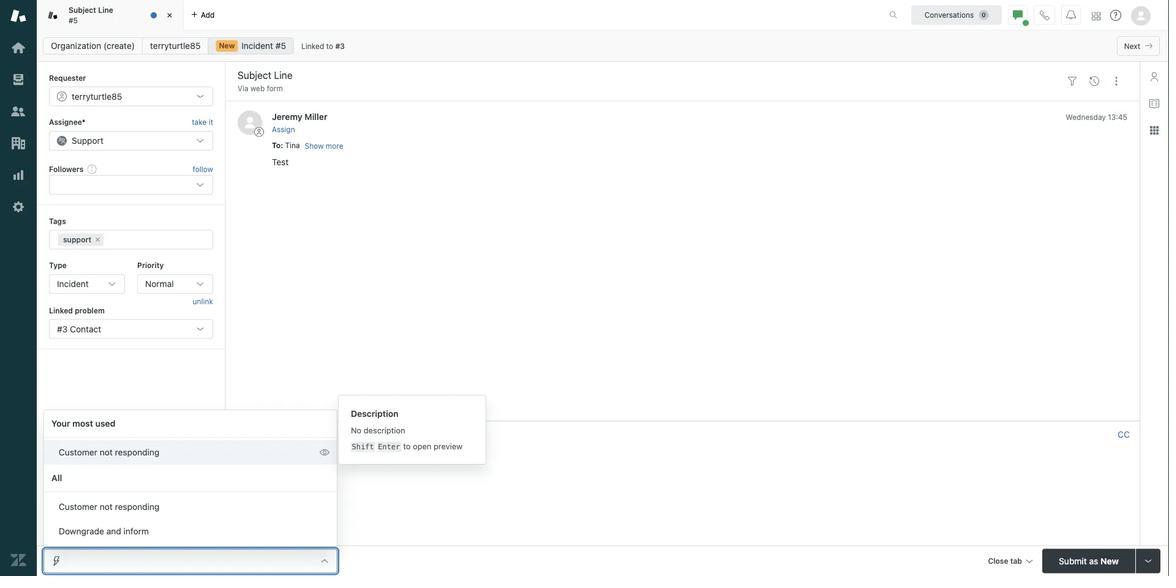 Task type: vqa. For each thing, say whether or not it's contained in the screenshot.
"Conversations"
yes



Task type: describe. For each thing, give the bounding box(es) containing it.
problem
[[75, 306, 105, 315]]

no
[[351, 426, 361, 435]]

submit as new
[[1059, 556, 1119, 566]]

shift enter to open preview
[[352, 442, 463, 451]]

notifications image
[[1066, 10, 1076, 20]]

#5 inside subject line #5
[[69, 16, 78, 24]]

incident button
[[49, 274, 125, 294]]

incident for incident #5
[[241, 41, 273, 51]]

submit
[[1059, 556, 1087, 566]]

ticket actions image
[[1112, 76, 1121, 86]]

get help image
[[1110, 10, 1121, 21]]

close
[[988, 557, 1008, 566]]

tags
[[49, 217, 66, 225]]

terryturtle85 inside 'link'
[[150, 41, 201, 51]]

assignee* element
[[49, 131, 213, 151]]

most
[[72, 419, 93, 429]]

zendesk products image
[[1092, 12, 1101, 21]]

13:45
[[1108, 113, 1127, 121]]

not for 2nd customer not responding element from the top
[[100, 502, 113, 512]]

followers
[[49, 165, 83, 173]]

downgrade and inform element
[[59, 525, 149, 538]]

it
[[209, 118, 213, 126]]

1 vertical spatial new
[[1101, 556, 1119, 566]]

your
[[51, 419, 70, 429]]

conversations
[[925, 11, 974, 19]]

customers image
[[10, 104, 26, 119]]

type
[[49, 261, 67, 270]]

Public reply composer text field
[[231, 447, 1134, 473]]

Subject field
[[235, 68, 1059, 83]]

remove image
[[94, 236, 101, 243]]

tabs tab list
[[37, 0, 876, 31]]

all
[[51, 473, 62, 483]]

normal button
[[137, 274, 213, 294]]

organization
[[51, 41, 101, 51]]

close tab
[[988, 557, 1022, 566]]

incident #5
[[241, 41, 286, 51]]

no description
[[351, 426, 405, 435]]

priority
[[137, 261, 164, 270]]

customer not responding option
[[44, 440, 337, 465]]

normal
[[145, 279, 174, 289]]

terryturtle85 for to
[[356, 430, 403, 439]]

unlink
[[193, 297, 213, 306]]

via web form
[[238, 84, 283, 93]]

zendesk support image
[[10, 8, 26, 24]]

incident for incident
[[57, 279, 89, 289]]

open
[[413, 442, 431, 451]]

show
[[305, 142, 324, 150]]

reporting image
[[10, 167, 26, 183]]

preview
[[434, 442, 463, 451]]

downgrade and inform
[[59, 526, 149, 536]]

next button
[[1117, 36, 1160, 56]]

Wednesday 13:45 text field
[[1066, 113, 1127, 121]]

#3 inside the secondary element
[[335, 42, 345, 51]]

assign button
[[272, 124, 295, 135]]

take it button
[[192, 116, 213, 128]]

add button
[[184, 0, 222, 30]]

close image
[[164, 9, 176, 21]]

support
[[72, 136, 103, 146]]

get started image
[[10, 40, 26, 56]]

downgrade
[[59, 526, 104, 536]]

main element
[[0, 0, 37, 576]]

followers element
[[49, 175, 213, 195]]

linked to #3
[[301, 42, 345, 51]]

to inside the secondary element
[[326, 42, 333, 51]]

follow
[[193, 165, 213, 173]]

tina
[[285, 141, 300, 150]]

requester
[[49, 73, 86, 82]]

follow button
[[193, 164, 213, 175]]

terryturtle85@gmail.com image
[[343, 430, 353, 439]]



Task type: locate. For each thing, give the bounding box(es) containing it.
2 customer from the top
[[59, 502, 97, 512]]

close tab button
[[983, 549, 1037, 575]]

:
[[281, 141, 283, 150]]

jeremy miller link
[[272, 111, 327, 122]]

responding for customer not responding element in the option
[[115, 447, 159, 457]]

2 responding from the top
[[115, 502, 159, 512]]

take
[[192, 118, 207, 126]]

0 vertical spatial #3
[[335, 42, 345, 51]]

customer not responding element
[[59, 446, 159, 459], [59, 501, 159, 513]]

#5 left linked to #3
[[276, 41, 286, 51]]

jeremy
[[272, 111, 302, 122]]

terryturtle85 down close image
[[150, 41, 201, 51]]

your most used
[[51, 419, 115, 429]]

not
[[100, 447, 113, 457], [100, 502, 113, 512]]

terryturtle85 link
[[142, 37, 209, 55]]

2 horizontal spatial terryturtle85
[[356, 430, 403, 439]]

new right the as
[[1101, 556, 1119, 566]]

take it
[[192, 118, 213, 126]]

2 customer not responding from the top
[[59, 502, 159, 512]]

0 horizontal spatial #5
[[69, 16, 78, 24]]

not up downgrade and inform
[[100, 502, 113, 512]]

1 vertical spatial customer not responding element
[[59, 501, 159, 513]]

1 horizontal spatial new
[[1101, 556, 1119, 566]]

jeremy miller assign
[[272, 111, 327, 134]]

subject line #5
[[69, 6, 113, 24]]

1 customer not responding element from the top
[[59, 446, 159, 459]]

to
[[272, 141, 281, 150], [324, 429, 333, 439]]

linked problem
[[49, 306, 105, 315]]

customer not responding element inside option
[[59, 446, 159, 459]]

to inside shift enter to open preview
[[403, 442, 411, 451]]

secondary element
[[37, 34, 1169, 58]]

requester element
[[49, 87, 213, 106]]

terryturtle85
[[150, 41, 201, 51], [72, 91, 122, 101], [356, 430, 403, 439]]

linked for linked problem
[[49, 306, 73, 315]]

1 vertical spatial #3
[[57, 324, 68, 334]]

contact
[[70, 324, 101, 334]]

1 vertical spatial to
[[324, 429, 333, 439]]

1 customer from the top
[[59, 447, 97, 457]]

to left tina
[[272, 141, 281, 150]]

as
[[1089, 556, 1098, 566]]

used
[[95, 419, 115, 429]]

customer not responding
[[59, 447, 159, 457], [59, 502, 159, 512]]

0 horizontal spatial incident
[[57, 279, 89, 289]]

customer inside option
[[59, 447, 97, 457]]

1 not from the top
[[100, 447, 113, 457]]

new inside the secondary element
[[219, 41, 235, 50]]

1 customer not responding from the top
[[59, 447, 159, 457]]

organization (create) button
[[43, 37, 143, 55]]

#3 contact
[[57, 324, 101, 334]]

customer context image
[[1150, 72, 1159, 81]]

1 horizontal spatial #5
[[276, 41, 286, 51]]

shift
[[352, 443, 374, 451]]

1 horizontal spatial #3
[[335, 42, 345, 51]]

customer up downgrade
[[59, 502, 97, 512]]

0 vertical spatial terryturtle85
[[150, 41, 201, 51]]

0 vertical spatial customer
[[59, 447, 97, 457]]

miller
[[305, 111, 327, 122]]

support
[[63, 236, 91, 244]]

customer not responding inside option
[[59, 447, 159, 457]]

#3
[[335, 42, 345, 51], [57, 324, 68, 334]]

1 horizontal spatial linked
[[301, 42, 324, 51]]

organizations image
[[10, 135, 26, 151]]

0 vertical spatial responding
[[115, 447, 159, 457]]

assignee*
[[49, 118, 85, 126]]

to
[[326, 42, 333, 51], [403, 442, 411, 451]]

cc button
[[1118, 429, 1130, 440]]

organization (create)
[[51, 41, 135, 51]]

1 vertical spatial customer
[[59, 502, 97, 512]]

customer not responding for 2nd customer not responding element from the top
[[59, 502, 159, 512]]

customer not responding for customer not responding element in the option
[[59, 447, 159, 457]]

linked right the incident #5
[[301, 42, 324, 51]]

to for to
[[324, 429, 333, 439]]

form
[[267, 84, 283, 93]]

linked
[[301, 42, 324, 51], [49, 306, 73, 315]]

#5 down the subject
[[69, 16, 78, 24]]

customer not responding up 'and'
[[59, 502, 159, 512]]

0 vertical spatial to
[[326, 42, 333, 51]]

customer not responding down used
[[59, 447, 159, 457]]

incident inside the secondary element
[[241, 41, 273, 51]]

0 vertical spatial not
[[100, 447, 113, 457]]

show more button
[[305, 141, 343, 152]]

incident up the web at the left top
[[241, 41, 273, 51]]

incident down type
[[57, 279, 89, 289]]

and
[[106, 526, 121, 536]]

1 vertical spatial to
[[403, 442, 411, 451]]

terryturtle85 down requester
[[72, 91, 122, 101]]

1 horizontal spatial to
[[403, 442, 411, 451]]

tab
[[1010, 557, 1022, 566]]

edit user image
[[408, 430, 416, 439]]

button displays agent's chat status as online. image
[[1013, 10, 1023, 20]]

tab
[[37, 0, 184, 31]]

tab containing subject line
[[37, 0, 184, 31]]

terryturtle85 up enter at the left of the page
[[356, 430, 403, 439]]

customer
[[59, 447, 97, 457], [59, 502, 97, 512]]

knowledge image
[[1150, 99, 1159, 108]]

responding up inform
[[115, 502, 159, 512]]

#5
[[69, 16, 78, 24], [276, 41, 286, 51]]

subject
[[69, 6, 96, 14]]

1 responding from the top
[[115, 447, 159, 457]]

to inside to : tina show more
[[272, 141, 281, 150]]

#5 inside the secondary element
[[276, 41, 286, 51]]

zendesk image
[[10, 552, 26, 568]]

customer not responding element down used
[[59, 446, 159, 459]]

assign
[[272, 125, 295, 134]]

events image
[[1090, 76, 1099, 86]]

customer for 2nd customer not responding element from the top
[[59, 502, 97, 512]]

linked problem element
[[49, 319, 213, 339]]

views image
[[10, 72, 26, 88]]

0 horizontal spatial linked
[[49, 306, 73, 315]]

2 not from the top
[[100, 502, 113, 512]]

not for customer not responding element in the option
[[100, 447, 113, 457]]

2 vertical spatial terryturtle85
[[356, 430, 403, 439]]

1 vertical spatial terryturtle85
[[72, 91, 122, 101]]

conversations button
[[911, 5, 1002, 25]]

to left terryturtle85@gmail.com icon
[[324, 429, 333, 439]]

inform
[[123, 526, 149, 536]]

0 horizontal spatial terryturtle85
[[72, 91, 122, 101]]

1 vertical spatial linked
[[49, 306, 73, 315]]

test
[[272, 157, 289, 167]]

info on adding followers image
[[87, 164, 97, 174]]

None field
[[66, 556, 315, 567]]

0 horizontal spatial to
[[272, 141, 281, 150]]

0 vertical spatial customer not responding element
[[59, 446, 159, 459]]

new left the incident #5
[[219, 41, 235, 50]]

0 horizontal spatial #3
[[57, 324, 68, 334]]

wednesday 13:45
[[1066, 113, 1127, 121]]

hide composer image
[[678, 416, 687, 426]]

terryturtle85 inside requester element
[[72, 91, 122, 101]]

via
[[238, 84, 248, 93]]

next
[[1124, 42, 1140, 50]]

to for to : tina show more
[[272, 141, 281, 150]]

to : tina show more
[[272, 141, 343, 150]]

(create)
[[104, 41, 135, 51]]

1 vertical spatial responding
[[115, 502, 159, 512]]

enter
[[378, 443, 400, 451]]

#3 inside 'linked problem' element
[[57, 324, 68, 334]]

0 vertical spatial to
[[272, 141, 281, 150]]

0 horizontal spatial new
[[219, 41, 235, 50]]

1 horizontal spatial incident
[[241, 41, 273, 51]]

admin image
[[10, 199, 26, 215]]

incident
[[241, 41, 273, 51], [57, 279, 89, 289]]

0 horizontal spatial to
[[326, 42, 333, 51]]

displays possible ticket submission types image
[[1143, 556, 1153, 566]]

0 vertical spatial incident
[[241, 41, 273, 51]]

0 vertical spatial customer not responding
[[59, 447, 159, 457]]

1 horizontal spatial terryturtle85
[[150, 41, 201, 51]]

wednesday
[[1066, 113, 1106, 121]]

more
[[326, 142, 343, 150]]

line
[[98, 6, 113, 14]]

description
[[364, 426, 405, 435]]

0 vertical spatial new
[[219, 41, 235, 50]]

1 vertical spatial customer not responding
[[59, 502, 159, 512]]

customer not responding element up 'and'
[[59, 501, 159, 513]]

avatar image
[[238, 110, 262, 135]]

1 horizontal spatial to
[[324, 429, 333, 439]]

responding inside option
[[115, 447, 159, 457]]

linked inside the secondary element
[[301, 42, 324, 51]]

not down used
[[100, 447, 113, 457]]

apps image
[[1150, 126, 1159, 135]]

0 vertical spatial #5
[[69, 16, 78, 24]]

new
[[219, 41, 235, 50], [1101, 556, 1119, 566]]

customer for customer not responding element in the option
[[59, 447, 97, 457]]

web
[[251, 84, 265, 93]]

add
[[201, 11, 215, 19]]

linked for linked to #3
[[301, 42, 324, 51]]

incident inside popup button
[[57, 279, 89, 289]]

responding
[[115, 447, 159, 457], [115, 502, 159, 512]]

description
[[351, 409, 398, 419]]

responding for 2nd customer not responding element from the top
[[115, 502, 159, 512]]

terryturtle85 for requester
[[72, 91, 122, 101]]

1 vertical spatial not
[[100, 502, 113, 512]]

filter image
[[1067, 76, 1077, 86]]

responding down used
[[115, 447, 159, 457]]

not inside 'customer not responding' option
[[100, 447, 113, 457]]

1 vertical spatial #5
[[276, 41, 286, 51]]

1 vertical spatial incident
[[57, 279, 89, 289]]

customer down most
[[59, 447, 97, 457]]

linked up #3 contact
[[49, 306, 73, 315]]

2 customer not responding element from the top
[[59, 501, 159, 513]]

cc
[[1118, 429, 1130, 439]]

unlink button
[[193, 296, 213, 307]]

0 vertical spatial linked
[[301, 42, 324, 51]]



